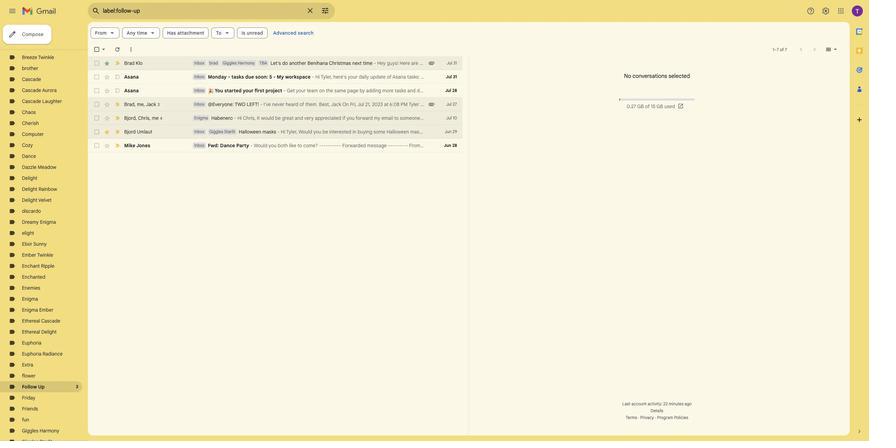 Task type: locate. For each thing, give the bounding box(es) containing it.
giggles left starlit
[[209, 129, 223, 134]]

0 vertical spatial dance
[[220, 142, 235, 149]]

0 horizontal spatial 7
[[777, 47, 779, 52]]

ember twinkle
[[22, 252, 53, 258]]

· down details link
[[655, 415, 656, 420]]

1 horizontal spatial in
[[701, 74, 705, 80]]

1 – 7 of 7
[[773, 47, 787, 52]]

best,
[[428, 129, 439, 135]]

buying
[[358, 129, 372, 135]]

0 horizontal spatial tasks
[[232, 74, 244, 80]]

cascade laughter link
[[22, 98, 62, 104]]

to
[[216, 30, 222, 36]]

0 vertical spatial me
[[137, 101, 144, 107]]

1 vertical spatial you
[[314, 129, 321, 135]]

search
[[298, 30, 314, 36]]

1 horizontal spatial harmony
[[238, 60, 255, 66]]

ethereal for ethereal cascade
[[22, 318, 40, 324]]

soon:
[[255, 74, 268, 80]]

2 horizontal spatial tyler,
[[607, 74, 618, 80]]

1 horizontal spatial your
[[348, 74, 358, 80]]

7 right '1'
[[777, 47, 779, 52]]

- down workspace
[[282, 88, 287, 94]]

bjord left 29
[[440, 129, 452, 135]]

0 horizontal spatial of
[[387, 74, 392, 80]]

giggles harmony down the fun
[[22, 428, 59, 434]]

1 vertical spatial jun
[[444, 143, 451, 148]]

started right you
[[224, 88, 242, 94]]

7 right –
[[785, 47, 787, 52]]

0 horizontal spatial harmony
[[40, 428, 59, 434]]

2 7 from the left
[[785, 47, 787, 52]]

1 28 from the top
[[452, 88, 457, 93]]

1 vertical spatial ember
[[39, 307, 53, 313]]

31 up brief, on the right top
[[453, 60, 457, 66]]

enigma link
[[22, 296, 38, 302]]

ember up ethereal cascade
[[39, 307, 53, 313]]

support image
[[807, 7, 815, 15]]

navigation
[[0, 22, 88, 441]]

jul 31 up jul 28
[[446, 74, 457, 79]]

22
[[664, 401, 668, 406]]

1 horizontal spatial ember
[[39, 307, 53, 313]]

of right –
[[780, 47, 784, 52]]

jul 10
[[446, 115, 457, 120]]

delight down the dazzle
[[22, 175, 37, 181]]

1 horizontal spatial tasks
[[642, 74, 653, 80]]

28 for mike jones
[[452, 143, 457, 148]]

row containing mike jones
[[88, 139, 463, 152]]

has
[[167, 30, 176, 36]]

time inside any time dropdown button
[[137, 30, 147, 36]]

follow up
[[22, 384, 45, 390]]

euphoria down ethereal delight link
[[22, 340, 41, 346]]

in left buying
[[353, 129, 356, 135]]

enigma right dreamy
[[40, 219, 56, 225]]

2 tasks from the left
[[642, 74, 653, 80]]

0 vertical spatial 3
[[158, 102, 160, 107]]

giggles harmony link
[[22, 428, 59, 434]]

enigma ember
[[22, 307, 53, 313]]

0 horizontal spatial started
[[224, 88, 242, 94]]

0 vertical spatial giggles harmony
[[223, 60, 255, 66]]

harmony inside no conversations selected main content
[[238, 60, 255, 66]]

15
[[651, 103, 656, 109]]

workspace
[[285, 74, 311, 80]]

laughter
[[42, 98, 62, 104]]

my right 5
[[277, 74, 284, 80]]

delight velvet link
[[22, 197, 52, 203]]

bjord up mike
[[124, 129, 136, 135]]

tyler, left would
[[286, 129, 298, 135]]

1 horizontal spatial started
[[548, 74, 563, 80]]

bjord left chris
[[124, 115, 136, 121]]

enemies
[[22, 285, 40, 291]]

28
[[452, 88, 457, 93], [452, 143, 457, 148]]

1 horizontal spatial 3
[[158, 102, 160, 107]]

2 euphoria from the top
[[22, 351, 41, 357]]

jul 28
[[445, 88, 457, 93]]

28 down 29
[[452, 143, 457, 148]]

1 vertical spatial your
[[243, 88, 254, 94]]

Search mail text field
[[103, 8, 302, 14]]

velvet
[[38, 197, 52, 203]]

bjord for bjord , chris , me 4
[[124, 115, 136, 121]]

umlaut
[[137, 129, 152, 135]]

asana
[[124, 74, 139, 80], [393, 74, 406, 80], [706, 74, 719, 80], [124, 88, 139, 94]]

klo
[[136, 60, 143, 66]]

brother
[[22, 65, 38, 71]]

enigma inside enigma habenero -
[[194, 115, 208, 120]]

1 vertical spatial 28
[[452, 143, 457, 148]]

7
[[777, 47, 779, 52], [785, 47, 787, 52]]

gb right 0.27
[[638, 103, 644, 109]]

giggles down the fun
[[22, 428, 38, 434]]

ember up 'enchant'
[[22, 252, 36, 258]]

0 vertical spatial ember
[[22, 252, 36, 258]]

2 inbox from the top
[[194, 74, 205, 79]]

1 horizontal spatial monday
[[619, 74, 637, 80]]

you left be on the left
[[314, 129, 321, 135]]

row
[[88, 56, 463, 70], [88, 70, 729, 84], [88, 84, 463, 97], [88, 97, 463, 111], [88, 111, 463, 125], [88, 125, 463, 139], [88, 139, 463, 152]]

1 vertical spatial giggles harmony
[[22, 428, 59, 434]]

jun left 29
[[445, 129, 452, 134]]

more image
[[128, 46, 135, 53]]

0 horizontal spatial halloween
[[239, 129, 261, 135]]

advanced
[[273, 30, 297, 36]]

2 · from the left
[[655, 415, 656, 420]]

jun
[[445, 129, 452, 134], [444, 143, 451, 148]]

compose button
[[3, 25, 52, 44]]

2 horizontal spatial hi
[[601, 74, 606, 80]]

giggles starlit
[[209, 129, 235, 134]]

compose
[[22, 31, 43, 37]]

twinkle for breeze twinkle
[[38, 54, 54, 60]]

1 row from the top
[[88, 56, 463, 70]]

euphoria down euphoria link
[[22, 351, 41, 357]]

aurora
[[42, 87, 57, 93]]

0 vertical spatial ethereal
[[22, 318, 40, 324]]

enchanted
[[22, 274, 45, 280]]

discardo
[[22, 208, 41, 214]]

your left daily
[[348, 74, 358, 80]]

time
[[137, 30, 147, 36], [363, 60, 373, 66]]

monday up you
[[208, 74, 227, 80]]

your left first
[[243, 88, 254, 94]]

cozy link
[[22, 142, 33, 148]]

-
[[374, 60, 376, 66], [228, 74, 230, 80], [273, 74, 276, 80], [312, 74, 314, 80], [638, 74, 640, 80], [282, 88, 287, 94], [260, 101, 262, 107], [234, 115, 236, 121], [277, 129, 280, 135], [250, 142, 253, 149]]

2 ethereal from the top
[[22, 329, 40, 335]]

None checkbox
[[93, 101, 100, 108], [93, 128, 100, 135], [93, 142, 100, 149], [93, 101, 100, 108], [93, 128, 100, 135], [93, 142, 100, 149]]

0 vertical spatial jun
[[445, 129, 452, 134]]

tasks:
[[407, 74, 420, 80]]

tasks
[[232, 74, 244, 80], [642, 74, 653, 80]]

0 vertical spatial time
[[137, 30, 147, 36]]

4 row from the top
[[88, 97, 463, 111]]

to
[[675, 74, 679, 80]]

1 vertical spatial me
[[152, 115, 159, 121]]

giggles harmony
[[223, 60, 255, 66], [22, 428, 59, 434]]

twinkle right 'breeze'
[[38, 54, 54, 60]]

1 tasks from the left
[[232, 74, 244, 80]]

has attachment image
[[428, 60, 435, 67]]

0 vertical spatial 28
[[452, 88, 457, 93]]

twinkle for ember twinkle
[[37, 252, 53, 258]]

me left the 4
[[152, 115, 159, 121]]

tasks left due
[[232, 74, 244, 80]]

0 vertical spatial brad
[[124, 60, 135, 66]]

1 monday from the left
[[208, 74, 227, 80]]

0 horizontal spatial 3
[[76, 384, 78, 389]]

· right terms link
[[638, 415, 640, 420]]

follow up link
[[22, 384, 45, 390]]

row containing bjord umlaut
[[88, 125, 463, 139]]

2 row from the top
[[88, 70, 729, 84]]

1 horizontal spatial me
[[152, 115, 159, 121]]

0 vertical spatial giggles
[[223, 60, 237, 66]]

ethereal up euphoria link
[[22, 329, 40, 335]]

details link
[[651, 408, 664, 413]]

delight up 'discardo' link
[[22, 197, 37, 203]]

·
[[638, 415, 640, 420], [655, 415, 656, 420]]

7 row from the top
[[88, 139, 463, 152]]

halloween up party
[[239, 129, 261, 135]]

hi right masks
[[281, 129, 285, 135]]

1 euphoria from the top
[[22, 340, 41, 346]]

gb right 15 on the right top of the page
[[657, 103, 663, 109]]

0 vertical spatial euphoria
[[22, 340, 41, 346]]

account
[[632, 401, 647, 406]]

0 horizontal spatial in
[[353, 129, 356, 135]]

1 vertical spatial euphoria
[[22, 351, 41, 357]]

tab list
[[850, 22, 869, 416]]

due
[[245, 74, 254, 80]]

0 vertical spatial in
[[701, 74, 705, 80]]

1 horizontal spatial hi
[[315, 74, 320, 80]]

jul up jul 28
[[446, 74, 452, 79]]

has attachment
[[167, 30, 204, 36]]

in right 'view'
[[701, 74, 705, 80]]

giggles harmony up due
[[223, 60, 255, 66]]

of
[[780, 47, 784, 52], [387, 74, 392, 80], [645, 103, 650, 109]]

0 vertical spatial your
[[348, 74, 358, 80]]

no conversations selected main content
[[88, 22, 850, 436]]

ethereal down enigma ember
[[22, 318, 40, 324]]

31 up jul 28
[[453, 74, 457, 79]]

let's do another benihana christmas next time -
[[271, 60, 377, 66]]

1 vertical spatial 3
[[76, 384, 78, 389]]

- right habenero
[[234, 115, 236, 121]]

program policies link
[[657, 415, 689, 420]]

me left "jack"
[[137, 101, 144, 107]]

twinkle
[[38, 54, 54, 60], [37, 252, 53, 258]]

cascade down brother link
[[22, 76, 41, 82]]

delight down ethereal cascade
[[41, 329, 57, 335]]

jul left 27
[[446, 102, 452, 107]]

ethereal for ethereal delight
[[22, 329, 40, 335]]

0 vertical spatial twinkle
[[38, 54, 54, 60]]

1 vertical spatial project
[[266, 88, 282, 94]]

halloween masks - hi tyler, would you be interested in buying some halloween masks? best, bjord
[[239, 129, 452, 135]]

0 horizontal spatial monday
[[208, 74, 227, 80]]

1 inbox from the top
[[194, 60, 205, 66]]

dance
[[220, 142, 235, 149], [22, 153, 36, 159]]

0 horizontal spatial ember
[[22, 252, 36, 258]]

28 down brief, on the right top
[[452, 88, 457, 93]]

jul 31 up brief, on the right top
[[447, 60, 457, 66]]

1 horizontal spatial gb
[[657, 103, 663, 109]]

1 vertical spatial harmony
[[40, 428, 59, 434]]

None search field
[[88, 3, 335, 19]]

0 vertical spatial started
[[548, 74, 563, 80]]

2 28 from the top
[[452, 143, 457, 148]]

monday up 0.27
[[619, 74, 637, 80]]

1 gb from the left
[[638, 103, 644, 109]]

giggles harmony inside row
[[223, 60, 255, 66]]

dance down starlit
[[220, 142, 235, 149]]

brad klo
[[124, 60, 143, 66]]

inbox
[[194, 60, 205, 66], [194, 74, 205, 79], [194, 88, 205, 93], [194, 102, 205, 107], [194, 129, 205, 134], [194, 143, 205, 148]]

brad up bjord , chris , me 4
[[124, 101, 135, 107]]

enigma for enigma habenero -
[[194, 115, 208, 120]]

of inside row
[[387, 74, 392, 80]]

halloween
[[239, 129, 261, 135], [387, 129, 409, 135]]

1 horizontal spatial time
[[363, 60, 373, 66]]

2 horizontal spatial of
[[780, 47, 784, 52]]

last
[[623, 401, 631, 406]]

settings image
[[822, 7, 830, 15]]

gb
[[638, 103, 644, 109], [657, 103, 663, 109]]

cascade up chaos link
[[22, 98, 41, 104]]

1 horizontal spatial my
[[578, 74, 584, 80]]

jul up jul 27
[[445, 88, 451, 93]]

1 horizontal spatial 7
[[785, 47, 787, 52]]

main menu image
[[8, 7, 16, 15]]

advanced search options image
[[319, 4, 332, 18]]

time inside row
[[363, 60, 373, 66]]

cherish link
[[22, 120, 39, 126]]

6 row from the top
[[88, 125, 463, 139]]

1 vertical spatial twinkle
[[37, 252, 53, 258]]

5 inbox from the top
[[194, 129, 205, 134]]

enigma left habenero
[[194, 115, 208, 120]]

habenero
[[211, 115, 233, 121]]

dreamy enigma
[[22, 219, 56, 225]]

any time button
[[122, 27, 160, 38]]

you right to
[[681, 74, 688, 80]]

enigma down enigma link
[[22, 307, 38, 313]]

1 vertical spatial brad
[[124, 101, 135, 107]]

@everyone:
[[208, 101, 234, 107]]

chaos
[[22, 109, 36, 115]]

None checkbox
[[93, 46, 100, 53], [93, 60, 100, 67], [93, 73, 100, 80], [93, 87, 100, 94], [93, 115, 100, 122], [93, 46, 100, 53], [93, 60, 100, 67], [93, 73, 100, 80], [93, 87, 100, 94], [93, 115, 100, 122]]

1 vertical spatial of
[[387, 74, 392, 80]]

brad for brad klo
[[124, 60, 135, 66]]

2 vertical spatial of
[[645, 103, 650, 109]]

0 horizontal spatial tyler,
[[286, 129, 298, 135]]

0 horizontal spatial you
[[314, 129, 321, 135]]

my right using
[[578, 74, 584, 80]]

jul up brief, on the right top
[[447, 60, 452, 66]]

tba
[[260, 60, 267, 66]]

of left 15 on the right top of the page
[[645, 103, 650, 109]]

🎉 image
[[208, 88, 214, 94]]

5 row from the top
[[88, 111, 463, 125]]

hi down benihana
[[315, 74, 320, 80]]

0 horizontal spatial ·
[[638, 415, 640, 420]]

delight link
[[22, 175, 37, 181]]

dance inside navigation
[[22, 153, 36, 159]]

tyler,
[[321, 74, 332, 80], [607, 74, 618, 80], [286, 129, 298, 135]]

brad left klo
[[124, 60, 135, 66]]

6 inbox from the top
[[194, 143, 205, 148]]

1 brad from the top
[[124, 60, 135, 66]]

chaos link
[[22, 109, 36, 115]]

- right left!
[[260, 101, 262, 107]]

0 horizontal spatial my
[[277, 74, 284, 80]]

project down 5
[[266, 88, 282, 94]]

dance up the dazzle
[[22, 153, 36, 159]]

1 horizontal spatial giggles harmony
[[223, 60, 255, 66]]

toggle split pane mode image
[[826, 46, 832, 53]]

0 vertical spatial of
[[780, 47, 784, 52]]

0 horizontal spatial gb
[[638, 103, 644, 109]]

cascade down cascade link
[[22, 87, 41, 93]]

delight down delight link
[[22, 186, 37, 192]]

project right draft
[[433, 74, 449, 80]]

delight for delight velvet
[[22, 197, 37, 203]]

2 brad from the top
[[124, 101, 135, 107]]

1 horizontal spatial dance
[[220, 142, 235, 149]]

computer
[[22, 131, 44, 137]]

1 vertical spatial dance
[[22, 153, 36, 159]]

inbox monday - tasks due soon: 5 - my workspace
[[194, 74, 311, 80]]

0 horizontal spatial me
[[137, 101, 144, 107]]

jun down jun 29
[[444, 143, 451, 148]]

1 vertical spatial 31
[[453, 74, 457, 79]]

3 inbox from the top
[[194, 88, 205, 93]]

cascade laughter
[[22, 98, 62, 104]]

jul
[[447, 60, 452, 66], [446, 74, 452, 79], [445, 88, 451, 93], [446, 102, 452, 107], [446, 115, 452, 120]]

1 horizontal spatial project
[[433, 74, 449, 80]]

1 horizontal spatial you
[[681, 74, 688, 80]]

1 vertical spatial ethereal
[[22, 329, 40, 335]]

0 horizontal spatial your
[[243, 88, 254, 94]]

4 inbox from the top
[[194, 102, 205, 107]]

twinkle up ripple
[[37, 252, 53, 258]]

halloween right some
[[387, 129, 409, 135]]

1 vertical spatial time
[[363, 60, 373, 66]]

cascade for cascade aurora
[[22, 87, 41, 93]]

- right 5
[[273, 74, 276, 80]]

- down benihana
[[312, 74, 314, 80]]

0 vertical spatial harmony
[[238, 60, 255, 66]]

enigma for enigma
[[22, 296, 38, 302]]

first: get started using my tasks… hi tyler, monday - tasks assigned to you view in asana due
[[526, 74, 729, 80]]

inbox fwd: dance party -
[[194, 142, 254, 149]]

0 horizontal spatial dance
[[22, 153, 36, 159]]

tyler, left here's
[[321, 74, 332, 80]]

time right next
[[363, 60, 373, 66]]

any time
[[127, 30, 147, 36]]

project
[[433, 74, 449, 80], [266, 88, 282, 94]]

hi right tasks…
[[601, 74, 606, 80]]

giggles right 'brad'
[[223, 60, 237, 66]]

enigma down the 'enemies'
[[22, 296, 38, 302]]

tyler, left no
[[607, 74, 618, 80]]

of right update
[[387, 74, 392, 80]]

schedule
[[462, 74, 483, 80]]

1 horizontal spatial halloween
[[387, 129, 409, 135]]

time right any on the left top of page
[[137, 30, 147, 36]]

1 ethereal from the top
[[22, 318, 40, 324]]

1 horizontal spatial ·
[[655, 415, 656, 420]]

started right the get at the top right
[[548, 74, 563, 80]]

tasks left assigned
[[642, 74, 653, 80]]

0 vertical spatial project
[[433, 74, 449, 80]]

0 horizontal spatial time
[[137, 30, 147, 36]]



Task type: describe. For each thing, give the bounding box(es) containing it.
details
[[651, 408, 664, 413]]

you started your first project
[[214, 88, 282, 94]]

mike
[[124, 142, 135, 149]]

2 monday from the left
[[619, 74, 637, 80]]

1 vertical spatial jul 31
[[446, 74, 457, 79]]

inbox inside the inbox fwd: dance party -
[[194, 143, 205, 148]]

2 halloween from the left
[[387, 129, 409, 135]]

kickoff
[[484, 74, 498, 80]]

dreamy
[[22, 219, 39, 225]]

any
[[127, 30, 136, 36]]

advanced search
[[273, 30, 314, 36]]

asana left due
[[706, 74, 719, 80]]

starlit
[[224, 129, 235, 134]]

first
[[255, 88, 264, 94]]

used
[[665, 103, 675, 109]]

cascade for cascade link
[[22, 76, 41, 82]]

asana left the tasks:
[[393, 74, 406, 80]]

delight rainbow
[[22, 186, 57, 192]]

friends
[[22, 406, 38, 412]]

brad
[[209, 60, 218, 66]]

asana down the brad klo
[[124, 74, 139, 80]]

from button
[[91, 27, 120, 38]]

0 vertical spatial jul 31
[[447, 60, 457, 66]]

2 gb from the left
[[657, 103, 663, 109]]

brad , me , jack 3
[[124, 101, 160, 107]]

1 vertical spatial giggles
[[209, 129, 223, 134]]

masks
[[263, 129, 276, 135]]

- hi tyler, here's your daily update of asana tasks: draft project brief, schedule kickoff meeting,
[[311, 74, 520, 80]]

cascade for cascade laughter
[[22, 98, 41, 104]]

no conversations selected
[[624, 73, 690, 80]]

jul for row containing brad
[[446, 102, 452, 107]]

ember twinkle link
[[22, 252, 53, 258]]

left!
[[247, 101, 259, 107]]

fun
[[22, 417, 29, 423]]

2 my from the left
[[578, 74, 584, 80]]

dance link
[[22, 153, 36, 159]]

1 vertical spatial started
[[224, 88, 242, 94]]

inbox inside inbox monday - tasks due soon: 5 - my workspace
[[194, 74, 205, 79]]

- left due
[[228, 74, 230, 80]]

gmail image
[[22, 4, 59, 18]]

row containing bjord
[[88, 111, 463, 125]]

cascade aurora
[[22, 87, 57, 93]]

breeze twinkle link
[[22, 54, 54, 60]]

enemies link
[[22, 285, 40, 291]]

cascade up ethereal delight
[[41, 318, 60, 324]]

1 7 from the left
[[777, 47, 779, 52]]

follow link to manage storage image
[[678, 103, 685, 110]]

bjord umlaut
[[124, 129, 152, 135]]

refresh image
[[114, 46, 121, 53]]

fwd:
[[208, 142, 219, 149]]

elixir sunny link
[[22, 241, 47, 247]]

- right no
[[638, 74, 640, 80]]

- right masks
[[277, 129, 280, 135]]

1 horizontal spatial of
[[645, 103, 650, 109]]

navigation containing compose
[[0, 22, 88, 441]]

inbox inside inbox @everyone: two left! -
[[194, 102, 205, 107]]

minutes
[[669, 401, 684, 406]]

ethereal delight
[[22, 329, 57, 335]]

jun 28
[[444, 143, 457, 148]]

elixir
[[22, 241, 32, 247]]

selected
[[669, 73, 690, 80]]

–
[[775, 47, 777, 52]]

flower link
[[22, 373, 36, 379]]

1 vertical spatial in
[[353, 129, 356, 135]]

row containing brad
[[88, 97, 463, 111]]

dazzle meadow link
[[22, 164, 56, 170]]

enchant ripple
[[22, 263, 54, 269]]

enigma habenero -
[[194, 115, 238, 121]]

attachment
[[177, 30, 204, 36]]

jones
[[136, 142, 150, 149]]

elixir sunny
[[22, 241, 47, 247]]

10
[[453, 115, 457, 120]]

brad for brad , me , jack 3
[[124, 101, 135, 107]]

masks?
[[410, 129, 427, 135]]

rainbow
[[39, 186, 57, 192]]

5
[[269, 74, 272, 80]]

ethereal cascade
[[22, 318, 60, 324]]

jul for row containing brad klo
[[447, 60, 452, 66]]

ago
[[685, 401, 692, 406]]

due
[[721, 74, 729, 80]]

clear search image
[[303, 4, 317, 18]]

next
[[352, 60, 362, 66]]

- up update
[[374, 60, 376, 66]]

advanced search button
[[270, 27, 317, 39]]

friday link
[[22, 395, 35, 401]]

1 my from the left
[[277, 74, 284, 80]]

ethereal delight link
[[22, 329, 57, 335]]

0 vertical spatial you
[[681, 74, 688, 80]]

dreamy enigma link
[[22, 219, 56, 225]]

has attachment image
[[428, 101, 435, 108]]

jun for jun 28
[[444, 143, 451, 148]]

benihana
[[308, 60, 328, 66]]

- right party
[[250, 142, 253, 149]]

get
[[539, 74, 546, 80]]

delight for delight link
[[22, 175, 37, 181]]

fun link
[[22, 417, 29, 423]]

daily
[[359, 74, 369, 80]]

asana up brad , me , jack 3
[[124, 88, 139, 94]]

another
[[289, 60, 306, 66]]

1 horizontal spatial tyler,
[[321, 74, 332, 80]]

jun for jun 29
[[445, 129, 452, 134]]

dance inside row
[[220, 142, 235, 149]]

view
[[689, 74, 700, 80]]

0 horizontal spatial hi
[[281, 129, 285, 135]]

row containing brad klo
[[88, 56, 463, 70]]

jun 29
[[445, 129, 457, 134]]

up
[[38, 384, 45, 390]]

inbox @everyone: two left! -
[[194, 101, 264, 107]]

1 · from the left
[[638, 415, 640, 420]]

3 row from the top
[[88, 84, 463, 97]]

elight link
[[22, 230, 34, 236]]

is
[[242, 30, 245, 36]]

dazzle meadow
[[22, 164, 56, 170]]

search mail image
[[90, 5, 102, 17]]

sunny
[[33, 241, 47, 247]]

0 vertical spatial 31
[[453, 60, 457, 66]]

meadow
[[38, 164, 56, 170]]

enchant ripple link
[[22, 263, 54, 269]]

is unread
[[242, 30, 263, 36]]

first:
[[527, 74, 537, 80]]

tasks…
[[585, 74, 600, 80]]

you
[[215, 88, 223, 94]]

1 halloween from the left
[[239, 129, 261, 135]]

friends link
[[22, 406, 38, 412]]

28 for asana
[[452, 88, 457, 93]]

euphoria radiance
[[22, 351, 63, 357]]

enigma for enigma ember
[[22, 307, 38, 313]]

terms
[[626, 415, 637, 420]]

jul left 10
[[446, 115, 452, 120]]

delight for delight rainbow
[[22, 186, 37, 192]]

bjord for bjord umlaut
[[124, 129, 136, 135]]

euphoria for euphoria radiance
[[22, 351, 41, 357]]

brother link
[[22, 65, 38, 71]]

3 inside brad , me , jack 3
[[158, 102, 160, 107]]

computer link
[[22, 131, 44, 137]]

cascade link
[[22, 76, 41, 82]]

0.27 gb of 15 gb used
[[627, 103, 675, 109]]

jul for fifth row from the bottom
[[445, 88, 451, 93]]

brief,
[[450, 74, 461, 80]]

0 horizontal spatial giggles harmony
[[22, 428, 59, 434]]

enchanted link
[[22, 274, 45, 280]]

euphoria for euphoria link
[[22, 340, 41, 346]]

0 horizontal spatial project
[[266, 88, 282, 94]]

from
[[95, 30, 107, 36]]

2 vertical spatial giggles
[[22, 428, 38, 434]]



Task type: vqa. For each thing, say whether or not it's contained in the screenshot.
"Multiple Inboxes"
no



